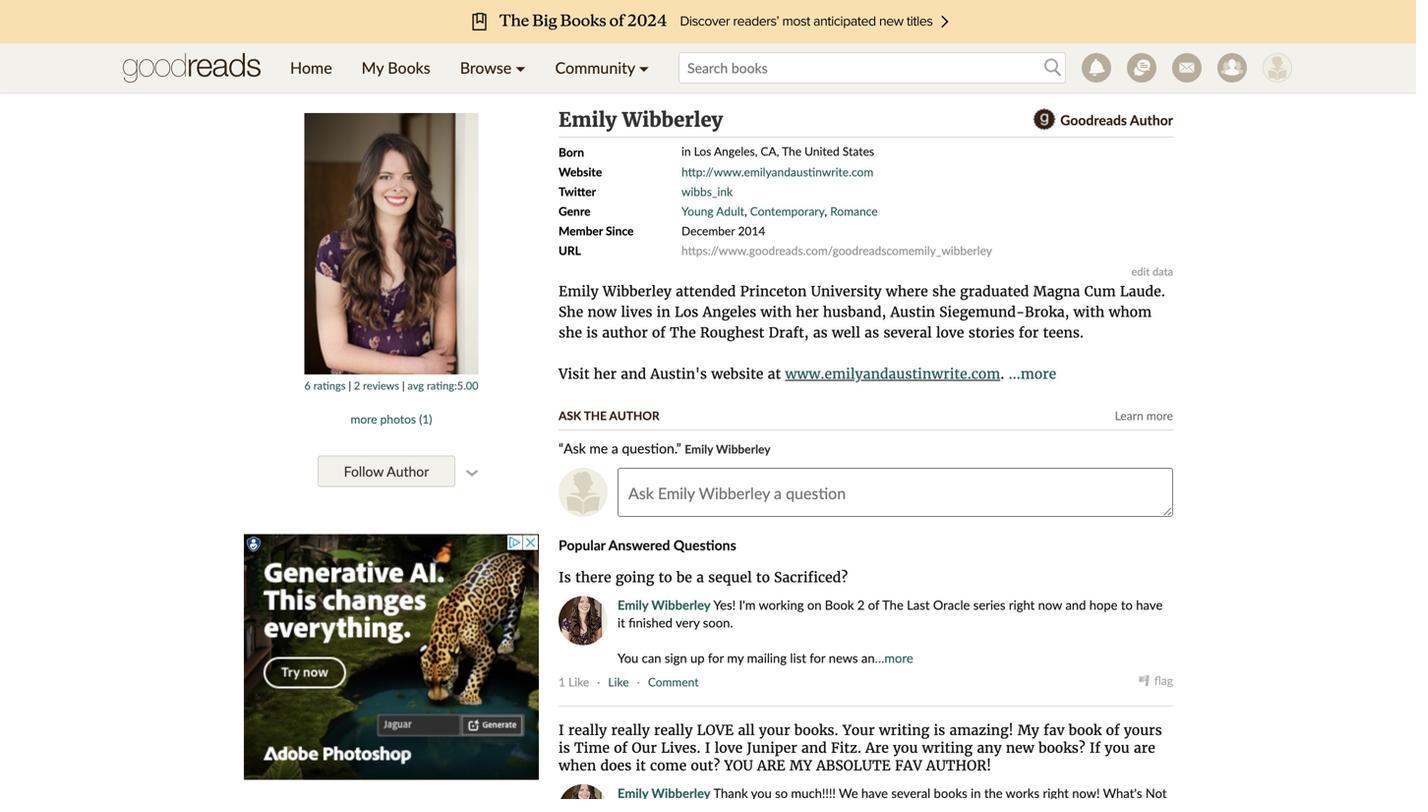Task type: vqa. For each thing, say whether or not it's contained in the screenshot.
working
yes



Task type: describe. For each thing, give the bounding box(es) containing it.
comment link
[[643, 675, 704, 689]]

me
[[589, 440, 608, 457]]

http://www.emilyandaustinwrite.com
[[682, 165, 874, 179]]

emily up finished
[[618, 597, 648, 613]]

ruby anderson image
[[1263, 53, 1292, 83]]

can
[[642, 651, 661, 666]]

going
[[615, 569, 654, 587]]

emily inside '"ask me a question." emily wibberley'
[[685, 442, 713, 456]]

emily wibberley attended princeton university where she graduated magna cum laude. she now lives in los angeles with her husband, austin siegemund-broka, with whom she is author of the roughest draft, as well as several love stories for teens.
[[559, 283, 1165, 342]]

now for lives
[[588, 303, 617, 321]]

emily inside emily wibberley attended princeton university where she graduated magna cum laude. she now lives in los angeles with her husband, austin siegemund-broka, with whom she is author of the roughest draft, as well as several love stories for teens.
[[559, 283, 599, 300]]

my books link
[[347, 43, 445, 92]]

menu containing home
[[275, 43, 664, 92]]

learn more link
[[1115, 409, 1173, 423]]

list
[[790, 651, 806, 666]]

1 , from the left
[[744, 204, 747, 218]]

hope
[[1089, 597, 1118, 613]]

author for goodreads author
[[1130, 112, 1173, 128]]

friend requests image
[[1218, 53, 1247, 83]]

ca,
[[761, 144, 779, 158]]

is there going to be a sequel to sacrificed?
[[559, 569, 848, 587]]

amazing!
[[950, 722, 1014, 740]]

Search for books to add to your shelves search field
[[679, 52, 1066, 84]]

2 like from the left
[[608, 675, 629, 689]]

united
[[805, 144, 840, 158]]

well
[[832, 324, 860, 342]]

los inside emily wibberley attended princeton university where she graduated magna cum laude. she now lives in los angeles with her husband, austin siegemund-broka, with whom she is author of the roughest draft, as well as several love stories for teens.
[[675, 303, 699, 321]]

born
[[559, 145, 584, 159]]

questions
[[674, 537, 736, 554]]

1 horizontal spatial author
[[609, 409, 660, 423]]

"ask me a question." emily wibberley
[[559, 440, 771, 457]]

attended
[[676, 283, 736, 300]]

reviews
[[363, 379, 399, 392]]

in inside emily wibberley attended princeton university where she graduated magna cum laude. she now lives in los angeles with her husband, austin siegemund-broka, with whom she is author of the roughest draft, as well as several love stories for teens.
[[657, 303, 670, 321]]

contemporary link
[[750, 204, 825, 218]]

learn more
[[1115, 409, 1173, 423]]

browse ▾
[[460, 58, 526, 77]]

magna
[[1033, 283, 1080, 300]]

time
[[574, 740, 610, 757]]

0 horizontal spatial for
[[708, 651, 724, 666]]

learn
[[1115, 409, 1144, 423]]

up
[[690, 651, 705, 666]]

ratings
[[313, 379, 346, 392]]

wibberley up in los angeles, ca, the united states website
[[622, 108, 723, 132]]

the inside in los angeles, ca, the united states website
[[782, 144, 802, 158]]

more photos (1) link
[[351, 412, 432, 426]]

wibbs_ink genre
[[559, 184, 733, 218]]

1 horizontal spatial more
[[1147, 409, 1173, 423]]

writing up fav
[[879, 722, 930, 740]]

2 | from the left
[[402, 379, 405, 392]]

ask
[[559, 409, 581, 423]]

6
[[304, 379, 311, 392]]

adult
[[716, 204, 744, 218]]

0 vertical spatial and
[[621, 365, 646, 383]]

soon.
[[703, 615, 733, 631]]

1 vertical spatial she
[[559, 324, 582, 342]]

1 really from the left
[[568, 722, 607, 740]]

does
[[600, 757, 632, 775]]

home
[[290, 58, 332, 77]]

love
[[697, 722, 734, 740]]

cum
[[1084, 283, 1116, 300]]

wibbs_ink link
[[682, 184, 733, 199]]

www.emilyandaustinwrite.com
[[785, 365, 1001, 383]]

3 really from the left
[[654, 722, 693, 740]]

browse
[[460, 58, 512, 77]]

follow author
[[344, 463, 429, 480]]

inbox image
[[1172, 53, 1202, 83]]

2 as from the left
[[865, 324, 879, 342]]

1 vertical spatial her
[[594, 365, 617, 383]]

the inside the yes! i'm working on book 2 of the last oracle series right now and hope to have it finished very soon.
[[882, 597, 904, 613]]

1 horizontal spatial for
[[810, 651, 826, 666]]

university
[[811, 283, 882, 300]]

1 with from the left
[[761, 303, 792, 321]]

1 horizontal spatial a
[[696, 569, 704, 587]]

0 horizontal spatial i
[[559, 722, 564, 740]]

ask the author link
[[559, 409, 660, 423]]

1 horizontal spatial i
[[705, 740, 710, 757]]

books
[[388, 58, 430, 77]]

website
[[711, 365, 764, 383]]

6 ratings link
[[304, 379, 346, 392]]

author
[[602, 324, 648, 342]]

member
[[559, 224, 603, 238]]

december
[[682, 224, 735, 238]]

2 you from the left
[[1105, 740, 1130, 757]]

are
[[757, 757, 785, 775]]

data
[[1153, 265, 1173, 278]]

genre
[[559, 204, 591, 218]]

now for and
[[1038, 597, 1062, 613]]

wibberley inside '"ask me a question." emily wibberley'
[[716, 442, 771, 456]]

siegemund-
[[939, 303, 1025, 321]]

angeles
[[703, 303, 756, 321]]

0 horizontal spatial more
[[351, 412, 377, 426]]

wibberley up 'very' on the bottom
[[651, 597, 710, 613]]

0 horizontal spatial is
[[559, 740, 570, 757]]

since
[[606, 224, 634, 238]]

author for follow author
[[387, 463, 429, 480]]

edit data link
[[1132, 265, 1173, 278]]

0 vertical spatial emily wibberley
[[559, 108, 723, 132]]

my
[[727, 651, 744, 666]]

princeton
[[740, 283, 807, 300]]

you
[[618, 651, 639, 666]]

romance
[[830, 204, 878, 218]]

...more link
[[1009, 365, 1057, 383]]

1 as from the left
[[813, 324, 828, 342]]

love inside i really really really love all your books. your writing is amazing! my fav book of yours is time of our lives. i love juniper and fitz. are you writing any new books? if you are when does it come out?   you are my absolute fav author!
[[715, 740, 743, 757]]

several
[[883, 324, 932, 342]]

i really really really love all your books. your writing is amazing! my fav book of yours is time of our lives. i love juniper and fitz. are you writing any new books? if you are when does it come out?   you are my absolute fav author! link
[[559, 722, 1162, 775]]

1 like from the left
[[568, 675, 589, 689]]

books.
[[794, 722, 839, 740]]

edit
[[1132, 265, 1150, 278]]

(1)
[[419, 412, 432, 426]]

it inside i really really really love all your books. your writing is amazing! my fav book of yours is time of our lives. i love juniper and fitz. are you writing any new books? if you are when does it come out?   you are my absolute fav author!
[[636, 757, 646, 775]]

and inside i really really really love all your books. your writing is amazing! my fav book of yours is time of our lives. i love juniper and fitz. are you writing any new books? if you are when does it come out?   you are my absolute fav author!
[[801, 740, 827, 757]]

answered
[[608, 537, 670, 554]]

graduated
[[960, 283, 1029, 300]]

my inside my books link
[[362, 58, 384, 77]]

1 horizontal spatial to
[[756, 569, 770, 587]]

follow author button
[[318, 456, 455, 487]]

book
[[825, 597, 854, 613]]

of inside emily wibberley attended princeton university where she graduated magna cum laude. she now lives in los angeles with her husband, austin siegemund-broka, with whom she is author of the roughest draft, as well as several love stories for teens.
[[652, 324, 666, 342]]



Task type: locate. For each thing, give the bounding box(es) containing it.
now
[[588, 303, 617, 321], [1038, 597, 1062, 613]]

1 horizontal spatial ,
[[825, 204, 827, 218]]

1 vertical spatial emily wibberley
[[618, 597, 710, 613]]

a right be
[[696, 569, 704, 587]]

0 horizontal spatial and
[[621, 365, 646, 383]]

0 vertical spatial love
[[936, 324, 964, 342]]

…more
[[875, 651, 913, 666]]

2 , from the left
[[825, 204, 827, 218]]

lives
[[621, 303, 652, 321]]

1 horizontal spatial the
[[782, 144, 802, 158]]

emily up the born
[[559, 108, 617, 132]]

the left last
[[882, 597, 904, 613]]

0 horizontal spatial my
[[362, 58, 384, 77]]

with down 'cum'
[[1074, 303, 1105, 321]]

is left time on the left bottom of the page
[[559, 740, 570, 757]]

0 vertical spatial my
[[362, 58, 384, 77]]

my inside i really really really love all your books. your writing is amazing! my fav book of yours is time of our lives. i love juniper and fitz. are you writing any new books? if you are when does it come out?   you are my absolute fav author!
[[1018, 722, 1039, 740]]

love left juniper
[[715, 740, 743, 757]]

community
[[555, 58, 635, 77]]

1 vertical spatial love
[[715, 740, 743, 757]]

last
[[907, 597, 930, 613]]

1 vertical spatial los
[[675, 303, 699, 321]]

| left avg
[[402, 379, 405, 392]]

2 horizontal spatial to
[[1121, 597, 1133, 613]]

1 horizontal spatial |
[[402, 379, 405, 392]]

2 with from the left
[[1074, 303, 1105, 321]]

and left fitz.
[[801, 740, 827, 757]]

▾ right browse
[[516, 58, 526, 77]]

my
[[790, 757, 812, 775]]

a right me
[[612, 440, 618, 457]]

my group discussions image
[[1127, 53, 1157, 83]]

0 vertical spatial los
[[694, 144, 711, 158]]

2 horizontal spatial for
[[1019, 324, 1039, 342]]

0 vertical spatial 2
[[354, 379, 360, 392]]

0 horizontal spatial ▾
[[516, 58, 526, 77]]

love inside emily wibberley attended princeton university where she graduated magna cum laude. she now lives in los angeles with her husband, austin siegemund-broka, with whom she is author of the roughest draft, as well as several love stories for teens.
[[936, 324, 964, 342]]

2 right the book
[[857, 597, 865, 613]]

2 vertical spatial author
[[387, 463, 429, 480]]

december 2014 url
[[559, 224, 765, 258]]

0 horizontal spatial now
[[588, 303, 617, 321]]

,
[[744, 204, 747, 218], [825, 204, 827, 218]]

it right does
[[636, 757, 646, 775]]

0 horizontal spatial like
[[568, 675, 589, 689]]

of inside the yes! i'm working on book 2 of the last oracle series right now and hope to have it finished very soon.
[[868, 597, 879, 613]]

yes!
[[714, 597, 736, 613]]

2 really from the left
[[611, 722, 650, 740]]

1
[[559, 675, 565, 689]]

the right the ca,
[[782, 144, 802, 158]]

0 horizontal spatial she
[[559, 324, 582, 342]]

emily up she
[[559, 283, 599, 300]]

your
[[759, 722, 790, 740]]

i left time on the left bottom of the page
[[559, 722, 564, 740]]

sacrificed?
[[774, 569, 848, 587]]

0 horizontal spatial as
[[813, 324, 828, 342]]

1 vertical spatial author
[[609, 409, 660, 423]]

0 horizontal spatial 2
[[354, 379, 360, 392]]

1 horizontal spatial really
[[611, 722, 650, 740]]

sign
[[665, 651, 687, 666]]

0 horizontal spatial her
[[594, 365, 617, 383]]

1 horizontal spatial she
[[932, 283, 956, 300]]

0 vertical spatial her
[[796, 303, 819, 321]]

goodreads author
[[1060, 112, 1173, 128]]

states
[[843, 144, 874, 158]]

Search books text field
[[679, 52, 1066, 84]]

really up does
[[611, 722, 650, 740]]

www.emilyandaustinwrite.com link
[[785, 365, 1001, 383]]

0 horizontal spatial really
[[568, 722, 607, 740]]

is left author
[[586, 324, 598, 342]]

she
[[932, 283, 956, 300], [559, 324, 582, 342]]

she down she
[[559, 324, 582, 342]]

▾ for community ▾
[[639, 58, 649, 77]]

1 you from the left
[[893, 740, 918, 757]]

https://www.goodreads.com/goodreadscomemily_wibberley
[[682, 243, 992, 258]]

books?
[[1039, 740, 1085, 757]]

1 vertical spatial and
[[1066, 597, 1086, 613]]

0 horizontal spatial the
[[670, 324, 696, 342]]

1 horizontal spatial my
[[1018, 722, 1039, 740]]

los left angeles,
[[694, 144, 711, 158]]

1 horizontal spatial now
[[1038, 597, 1062, 613]]

in up the http://www.emilyandaustinwrite.com twitter
[[682, 144, 691, 158]]

oracle
[[933, 597, 970, 613]]

visit
[[559, 365, 590, 383]]

1 vertical spatial now
[[1038, 597, 1062, 613]]

1 | from the left
[[348, 379, 351, 392]]

1 horizontal spatial 2
[[857, 597, 865, 613]]

0 horizontal spatial you
[[893, 740, 918, 757]]

my left fav on the bottom of page
[[1018, 722, 1039, 740]]

visit her and austin's website at www.emilyandaustinwrite.com .
[[559, 365, 1005, 383]]

really
[[568, 722, 607, 740], [611, 722, 650, 740], [654, 722, 693, 740]]

whom
[[1109, 303, 1152, 321]]

you
[[893, 740, 918, 757], [1105, 740, 1130, 757]]

edit data
[[1132, 265, 1173, 278]]

0 vertical spatial it
[[618, 615, 625, 631]]

as left well
[[813, 324, 828, 342]]

1 vertical spatial the
[[670, 324, 696, 342]]

you can sign up for my mailing list for news an …more
[[618, 651, 913, 666]]

1 horizontal spatial her
[[796, 303, 819, 321]]

really up 'when'
[[568, 722, 607, 740]]

in
[[682, 144, 691, 158], [657, 303, 670, 321]]

yours
[[1124, 722, 1162, 740]]

her up draft,
[[796, 303, 819, 321]]

comment
[[648, 675, 699, 689]]

2 vertical spatial the
[[882, 597, 904, 613]]

in inside in los angeles, ca, the united states website
[[682, 144, 691, 158]]

like right ·
[[608, 675, 629, 689]]

you
[[724, 757, 753, 775]]

0 horizontal spatial it
[[618, 615, 625, 631]]

stories
[[968, 324, 1015, 342]]

u 100x100 image
[[559, 468, 608, 517]]

wibberley down website
[[716, 442, 771, 456]]

is inside emily wibberley attended princeton university where she graduated magna cum laude. she now lives in los angeles with her husband, austin siegemund-broka, with whom she is author of the roughest draft, as well as several love stories for teens.
[[586, 324, 598, 342]]

her
[[796, 303, 819, 321], [594, 365, 617, 383]]

0 vertical spatial author
[[1130, 112, 1173, 128]]

1 horizontal spatial ▾
[[639, 58, 649, 77]]

for right up
[[708, 651, 724, 666]]

0 horizontal spatial a
[[612, 440, 618, 457]]

1 horizontal spatial as
[[865, 324, 879, 342]]

0 horizontal spatial love
[[715, 740, 743, 757]]

url
[[559, 243, 581, 258]]

series
[[973, 597, 1006, 613]]

you right 'if'
[[1105, 740, 1130, 757]]

wibberley up lives
[[603, 283, 672, 300]]

0 horizontal spatial to
[[659, 569, 672, 587]]

popular answered questions
[[559, 537, 736, 554]]

to left have
[[1121, 597, 1133, 613]]

|
[[348, 379, 351, 392], [402, 379, 405, 392]]

now inside emily wibberley attended princeton university where she graduated magna cum laude. she now lives in los angeles with her husband, austin siegemund-broka, with whom she is author of the roughest draft, as well as several love stories for teens.
[[588, 303, 617, 321]]

1 horizontal spatial love
[[936, 324, 964, 342]]

the
[[782, 144, 802, 158], [670, 324, 696, 342], [882, 597, 904, 613]]

now inside the yes! i'm working on book 2 of the last oracle series right now and hope to have it finished very soon.
[[1038, 597, 1062, 613]]

, left romance link
[[825, 204, 827, 218]]

author down my group discussions icon
[[1130, 112, 1173, 128]]

0 horizontal spatial |
[[348, 379, 351, 392]]

to left be
[[659, 569, 672, 587]]

writing
[[879, 722, 930, 740], [922, 740, 973, 757]]

author right follow
[[387, 463, 429, 480]]

1 vertical spatial it
[[636, 757, 646, 775]]

▾ right community
[[639, 58, 649, 77]]

now up author
[[588, 303, 617, 321]]

photos
[[380, 412, 416, 426]]

for down broka,
[[1019, 324, 1039, 342]]

1 vertical spatial 2
[[857, 597, 865, 613]]

0 vertical spatial a
[[612, 440, 618, 457]]

, up "2014"
[[744, 204, 747, 218]]

2 inside the yes! i'm working on book 2 of the last oracle series right now and hope to have it finished very soon.
[[857, 597, 865, 613]]

is up author!
[[934, 722, 945, 740]]

her right visit
[[594, 365, 617, 383]]

0 vertical spatial in
[[682, 144, 691, 158]]

as right well
[[865, 324, 879, 342]]

emily
[[559, 108, 617, 132], [559, 283, 599, 300], [685, 442, 713, 456], [618, 597, 648, 613]]

of left our
[[614, 740, 628, 757]]

los
[[694, 144, 711, 158], [675, 303, 699, 321]]

roughest
[[700, 324, 764, 342]]

fav
[[1044, 722, 1065, 740]]

a
[[612, 440, 618, 457], [696, 569, 704, 587]]

she right where
[[932, 283, 956, 300]]

emily wibberley image
[[304, 113, 478, 375]]

she
[[559, 303, 583, 321]]

advertisement element
[[244, 535, 539, 780]]

2 left reviews
[[354, 379, 360, 392]]

very
[[676, 615, 700, 631]]

young
[[682, 204, 714, 218]]

at
[[768, 365, 781, 383]]

2 horizontal spatial the
[[882, 597, 904, 613]]

avg rating:5.00 link
[[408, 379, 478, 392]]

sequel
[[708, 569, 752, 587]]

like right 1
[[568, 675, 589, 689]]

flag link
[[1140, 672, 1173, 690]]

be
[[676, 569, 692, 587]]

emily right question."
[[685, 442, 713, 456]]

my left books
[[362, 58, 384, 77]]

2 horizontal spatial really
[[654, 722, 693, 740]]

2 horizontal spatial and
[[1066, 597, 1086, 613]]

out?
[[691, 757, 720, 775]]

finished
[[629, 615, 673, 631]]

young adult link
[[682, 204, 744, 218]]

| right ratings
[[348, 379, 351, 392]]

love
[[936, 324, 964, 342], [715, 740, 743, 757]]

author inside follow author button
[[387, 463, 429, 480]]

for right the list at bottom
[[810, 651, 826, 666]]

2 horizontal spatial is
[[934, 722, 945, 740]]

1 like · like
[[559, 675, 629, 689]]

to inside the yes! i'm working on book 2 of the last oracle series right now and hope to have it finished very soon.
[[1121, 597, 1133, 613]]

1 horizontal spatial with
[[1074, 303, 1105, 321]]

1 horizontal spatial is
[[586, 324, 598, 342]]

0 vertical spatial now
[[588, 303, 617, 321]]

...more
[[1009, 365, 1057, 383]]

and inside the yes! i'm working on book 2 of the last oracle series right now and hope to have it finished very soon.
[[1066, 597, 1086, 613]]

of down lives
[[652, 324, 666, 342]]

more right learn
[[1147, 409, 1173, 423]]

absolute
[[816, 757, 891, 775]]

▾ for browse ▾
[[516, 58, 526, 77]]

is
[[559, 569, 571, 587]]

0 horizontal spatial author
[[387, 463, 429, 480]]

notifications image
[[1082, 53, 1111, 83]]

writing left any
[[922, 740, 973, 757]]

1 ▾ from the left
[[516, 58, 526, 77]]

of right the book
[[868, 597, 879, 613]]

2 reviews link
[[354, 379, 399, 392]]

1 horizontal spatial it
[[636, 757, 646, 775]]

the inside emily wibberley attended princeton university where she graduated magna cum laude. she now lives in los angeles with her husband, austin siegemund-broka, with whom she is author of the roughest draft, as well as several love stories for teens.
[[670, 324, 696, 342]]

it left finished
[[618, 615, 625, 631]]

1 horizontal spatial you
[[1105, 740, 1130, 757]]

1 vertical spatial my
[[1018, 722, 1039, 740]]

in los angeles, ca, the united states website
[[559, 144, 874, 179]]

for inside emily wibberley attended princeton university where she graduated magna cum laude. she now lives in los angeles with her husband, austin siegemund-broka, with whom she is author of the roughest draft, as well as several love stories for teens.
[[1019, 324, 1039, 342]]

1 horizontal spatial in
[[682, 144, 691, 158]]

with down princeton
[[761, 303, 792, 321]]

juniper
[[747, 740, 797, 757]]

is
[[586, 324, 598, 342], [934, 722, 945, 740], [559, 740, 570, 757]]

come
[[650, 757, 687, 775]]

los down the attended
[[675, 303, 699, 321]]

0 vertical spatial she
[[932, 283, 956, 300]]

0 vertical spatial the
[[782, 144, 802, 158]]

now right right
[[1038, 597, 1062, 613]]

1 vertical spatial in
[[657, 303, 670, 321]]

1 vertical spatial a
[[696, 569, 704, 587]]

i right lives.
[[705, 740, 710, 757]]

i really really really love all your books. your writing is amazing! my fav book of yours is time of our lives. i love juniper and fitz. are you writing any new books? if you are when does it come out?   you are my absolute fav author!
[[559, 722, 1162, 775]]

1 horizontal spatial like
[[608, 675, 629, 689]]

0 horizontal spatial with
[[761, 303, 792, 321]]

to right "sequel"
[[756, 569, 770, 587]]

2 ▾ from the left
[[639, 58, 649, 77]]

in right lives
[[657, 303, 670, 321]]

more left photos
[[351, 412, 377, 426]]

yes! i'm working on book 2 of the last oracle series right now and hope to have it finished very soon.
[[618, 597, 1163, 631]]

author up question."
[[609, 409, 660, 423]]

2 horizontal spatial author
[[1130, 112, 1173, 128]]

really up the come
[[654, 722, 693, 740]]

emily wibberley up finished
[[618, 597, 710, 613]]

los inside in los angeles, ca, the united states website
[[694, 144, 711, 158]]

and down author
[[621, 365, 646, 383]]

love down siegemund-
[[936, 324, 964, 342]]

2 vertical spatial and
[[801, 740, 827, 757]]

0 horizontal spatial ,
[[744, 204, 747, 218]]

Ask Emily Wibberley a question text field
[[618, 468, 1173, 517]]

of right 'if'
[[1106, 722, 1120, 740]]

more photos (1)
[[351, 412, 432, 426]]

you right are
[[893, 740, 918, 757]]

my books
[[362, 58, 430, 77]]

http://www.emilyandaustinwrite.com twitter
[[559, 165, 874, 199]]

it inside the yes! i'm working on book 2 of the last oracle series right now and hope to have it finished very soon.
[[618, 615, 625, 631]]

emily wibberley down community ▾ popup button
[[559, 108, 723, 132]]

austin
[[891, 303, 935, 321]]

1 horizontal spatial and
[[801, 740, 827, 757]]

her inside emily wibberley attended princeton university where she graduated magna cum laude. she now lives in los angeles with her husband, austin siegemund-broka, with whom she is author of the roughest draft, as well as several love stories for teens.
[[796, 303, 819, 321]]

is there going to be a sequel to sacrificed? link
[[559, 569, 848, 587]]

0 horizontal spatial in
[[657, 303, 670, 321]]

i
[[559, 722, 564, 740], [705, 740, 710, 757]]

2
[[354, 379, 360, 392], [857, 597, 865, 613]]

like link
[[608, 675, 634, 689]]

·
[[597, 675, 600, 689]]

and left 'hope'
[[1066, 597, 1086, 613]]

working
[[759, 597, 804, 613]]

for
[[1019, 324, 1039, 342], [708, 651, 724, 666], [810, 651, 826, 666]]

author
[[1130, 112, 1173, 128], [609, 409, 660, 423], [387, 463, 429, 480]]

the up the austin's
[[670, 324, 696, 342]]

wibberley inside emily wibberley attended princeton university where she graduated magna cum laude. she now lives in los angeles with her husband, austin siegemund-broka, with whom she is author of the roughest draft, as well as several love stories for teens.
[[603, 283, 672, 300]]

menu
[[275, 43, 664, 92]]



